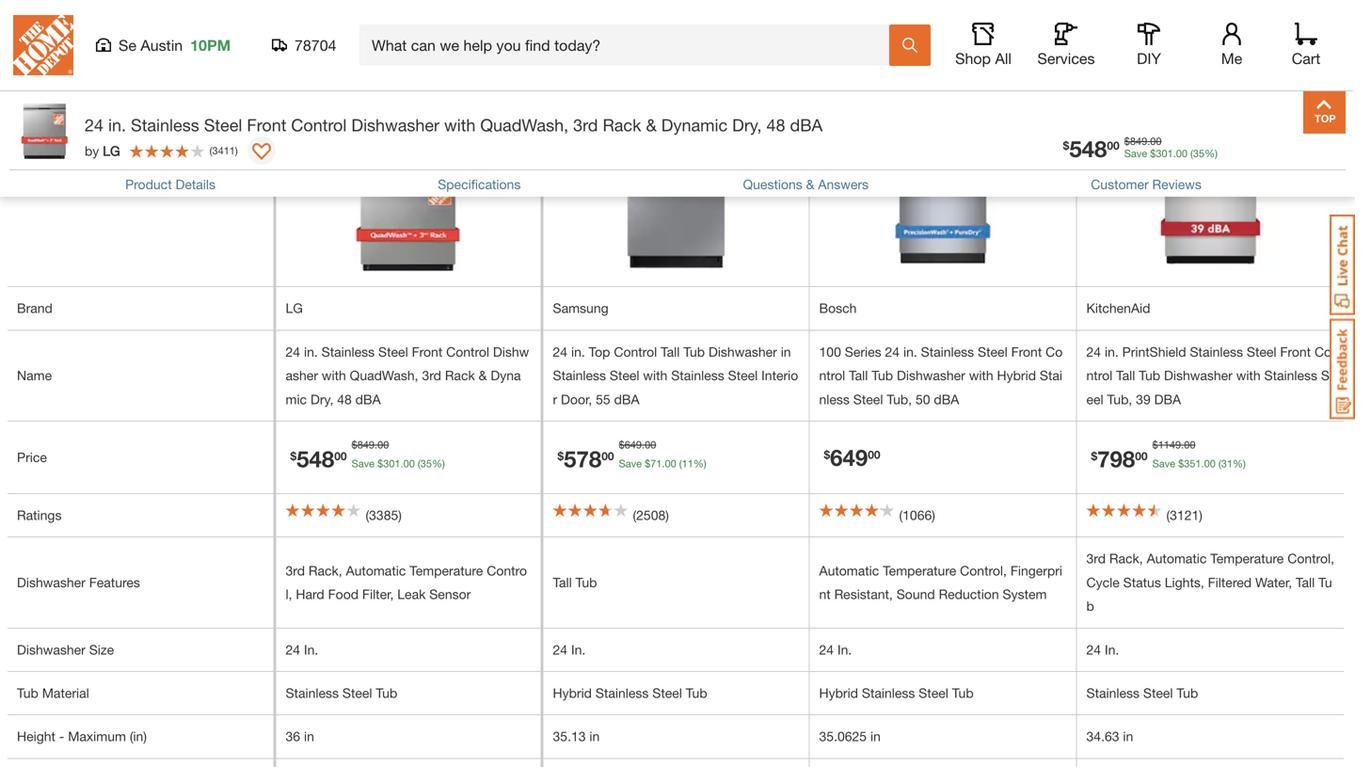 Task type: vqa. For each thing, say whether or not it's contained in the screenshot.
"Chat"
no



Task type: locate. For each thing, give the bounding box(es) containing it.
$ up '( 3385 )' at left bottom
[[377, 457, 383, 469]]

2 vertical spatial &
[[479, 368, 487, 383]]

in up interio at the top right of page
[[781, 344, 791, 359]]

24 in. top control tall tub dishwasher in stainless steel with stainless steel interio r door, 55 dba
[[553, 344, 798, 407]]

kitchenaid
[[1087, 300, 1150, 316]]

rack, up status
[[1109, 551, 1143, 566]]

649
[[625, 439, 642, 451], [830, 444, 868, 470]]

with up $ 578 00 $ 649 . 00 save $ 71 . 00 ( 11 %)
[[643, 368, 668, 383]]

quadwash, inside 24 in. stainless steel front control dishw asher with quadwash, 3rd rack & dyna mic dry, 48 dba
[[350, 368, 418, 383]]

top inside the 24 in. top control tall tub dishwasher in stainless steel with stainless steel interio r door, 55 dba
[[589, 344, 610, 359]]

temperature inside automatic temperature control, fingerpri nt resistant, sound reduction system
[[883, 563, 956, 578]]

temperature up sensor
[[410, 563, 483, 578]]

display image
[[252, 143, 271, 162]]

control, inside automatic temperature control, fingerpri nt resistant, sound reduction system
[[960, 563, 1007, 578]]

dishwasher inside 24 in. printshield stainless steel front co ntrol tall tub dishwasher with stainless st eel tub, 39 dba
[[1164, 368, 1233, 383]]

current product
[[344, 104, 473, 120]]

stainless
[[131, 115, 199, 135], [322, 344, 375, 359], [921, 344, 974, 359], [1190, 344, 1243, 359], [553, 368, 606, 383], [671, 368, 724, 383], [1264, 368, 1318, 383], [286, 685, 339, 701], [596, 685, 649, 701], [862, 685, 915, 701], [1087, 685, 1140, 701]]

( right 351
[[1219, 457, 1221, 469]]

nless
[[819, 391, 850, 407]]

specifications button
[[438, 177, 521, 192], [438, 177, 521, 192]]

24 up r
[[553, 344, 568, 359]]

%)
[[1205, 147, 1218, 159], [432, 457, 445, 469], [693, 457, 707, 469], [1233, 457, 1246, 469]]

filtered
[[1208, 574, 1252, 590]]

1 horizontal spatial stainless steel tub
[[1087, 685, 1198, 701]]

1 horizontal spatial 548
[[1069, 135, 1107, 162]]

0 horizontal spatial 548
[[297, 445, 334, 472]]

$ down nless
[[824, 448, 830, 461]]

2 tub, from the left
[[1107, 391, 1132, 407]]

2 hybrid stainless steel tub from the left
[[819, 685, 974, 701]]

front up stai
[[1011, 344, 1042, 359]]

%) inside $ 578 00 $ 649 . 00 save $ 71 . 00 ( 11 %)
[[693, 457, 707, 469]]

( 3385 )
[[366, 507, 402, 523]]

34.63
[[1087, 729, 1119, 744]]

automatic for food
[[346, 563, 406, 578]]

temperature inside the 3rd rack, automatic temperature control, cycle status lights, filtered water, tall tu b
[[1211, 551, 1284, 566]]

2 horizontal spatial temperature
[[1211, 551, 1284, 566]]

stainless steel tub up '36 in'
[[286, 685, 397, 701]]

rack
[[603, 115, 641, 135], [445, 368, 475, 383]]

24 in. stainless steel front control dishw asher with quadwash, 3rd rack & dyna mic dry, 48 dba
[[286, 344, 529, 407]]

0 vertical spatial $ 548 00 $ 849 . 00 save $ 301 . 00 ( 35 %)
[[1063, 135, 1218, 162]]

1 vertical spatial &
[[806, 177, 815, 192]]

in right 35.0625 in the right of the page
[[871, 729, 881, 744]]

2 co from the left
[[1315, 344, 1332, 359]]

0 horizontal spatial lg
[[103, 143, 120, 158]]

0 vertical spatial rack
[[603, 115, 641, 135]]

55
[[596, 391, 611, 407]]

automatic for lights,
[[1147, 551, 1207, 566]]

lg right by
[[103, 143, 120, 158]]

100 series 24 in. stainless steel front co ntrol tall tub dishwasher with hybrid stai nless steel tub, 50 dba
[[819, 344, 1063, 407]]

48 up questions at the top right
[[767, 115, 785, 135]]

1 horizontal spatial 849
[[1130, 135, 1147, 147]]

1 horizontal spatial control,
[[1288, 551, 1335, 566]]

0 horizontal spatial top
[[276, 130, 299, 145]]

0 horizontal spatial 48
[[337, 391, 352, 407]]

maximum
[[68, 729, 126, 744]]

dry, right dynamic at the top
[[732, 115, 762, 135]]

0 horizontal spatial temperature
[[410, 563, 483, 578]]

in. for 24 in. stainless steel front control dishw asher with quadwash, 3rd rack & dyna mic dry, 48 dba
[[304, 344, 318, 359]]

rack inside 24 in. stainless steel front control dishw asher with quadwash, 3rd rack & dyna mic dry, 48 dba
[[445, 368, 475, 383]]

$ 548 00 $ 849 . 00 save $ 301 . 00 ( 35 %) up '( 3385 )' at left bottom
[[290, 439, 445, 472]]

( up automatic temperature control, fingerpri nt resistant, sound reduction system
[[899, 507, 903, 523]]

rack, inside the 3rd rack, automatic temperature control, cycle status lights, filtered water, tall tu b
[[1109, 551, 1143, 566]]

cycle
[[1087, 574, 1120, 590]]

1 horizontal spatial temperature
[[883, 563, 956, 578]]

door,
[[561, 391, 592, 407]]

1 vertical spatial 849
[[357, 439, 375, 451]]

in for 36 in
[[304, 729, 314, 744]]

649 down nless
[[830, 444, 868, 470]]

diy
[[1137, 49, 1161, 67]]

( 1066 )
[[899, 507, 935, 523]]

0 vertical spatial top
[[276, 130, 299, 145]]

in. down samsung
[[571, 344, 585, 359]]

hybrid left stai
[[997, 368, 1036, 383]]

1 ntrol from the left
[[819, 368, 845, 383]]

in. for 24 in. top control tall tub dishwasher in stainless steel with stainless steel interio r door, 55 dba
[[571, 344, 585, 359]]

ntrol down 100
[[819, 368, 845, 383]]

0 horizontal spatial 35
[[420, 457, 432, 469]]

) down 351
[[1199, 507, 1203, 523]]

asher
[[286, 368, 318, 383]]

dry, right mic
[[311, 391, 333, 407]]

$ down door,
[[558, 449, 564, 462]]

2 horizontal spatial &
[[806, 177, 815, 192]]

1 horizontal spatial lg
[[286, 300, 303, 316]]

) down $ 578 00 $ 649 . 00 save $ 71 . 00 ( 11 %)
[[666, 507, 669, 523]]

0 horizontal spatial &
[[479, 368, 487, 383]]

dba up questions & answers
[[790, 115, 823, 135]]

printshield
[[1122, 344, 1186, 359]]

24 inside the 24 in. top control tall tub dishwasher in stainless steel with stainless steel interio r door, 55 dba
[[553, 344, 568, 359]]

1 horizontal spatial dry,
[[732, 115, 762, 135]]

3rd rack, automatic temperature contro l, hard food filter, leak sensor
[[286, 563, 527, 602]]

24 in. down tall tub
[[553, 642, 586, 657]]

dishwasher up dba
[[1164, 368, 1233, 383]]

1 horizontal spatial tub,
[[1107, 391, 1132, 407]]

548
[[1069, 135, 1107, 162], [297, 445, 334, 472]]

hybrid inside '100 series 24 in. stainless steel front co ntrol tall tub dishwasher with hybrid stai nless steel tub, 50 dba'
[[997, 368, 1036, 383]]

1 horizontal spatial hybrid stainless steel tub
[[819, 685, 974, 701]]

control inside 24 in. stainless steel front control dishw asher with quadwash, 3rd rack & dyna mic dry, 48 dba
[[446, 344, 489, 359]]

in. left the printshield
[[1105, 344, 1119, 359]]

size
[[89, 642, 114, 657]]

co up stai
[[1046, 344, 1063, 359]]

tub, left 39
[[1107, 391, 1132, 407]]

shop
[[955, 49, 991, 67]]

dynamic
[[661, 115, 728, 135]]

( 3121 )
[[1167, 507, 1203, 523]]

0 horizontal spatial automatic
[[346, 563, 406, 578]]

$ 548 00 $ 849 . 00 save $ 301 . 00 ( 35 %)
[[1063, 135, 1218, 162], [290, 439, 445, 472]]

stai
[[1040, 368, 1063, 383]]

automatic
[[1147, 551, 1207, 566], [346, 563, 406, 578], [819, 563, 879, 578]]

in. inside 24 in. stainless steel front control dishw asher with quadwash, 3rd rack & dyna mic dry, 48 dba
[[304, 344, 318, 359]]

( right 71
[[679, 457, 682, 469]]

1 horizontal spatial control
[[446, 344, 489, 359]]

849 up '( 3385 )' at left bottom
[[357, 439, 375, 451]]

temperature up sound
[[883, 563, 956, 578]]

3 in. from the left
[[838, 642, 852, 657]]

in. for 24 in. stainless steel front control dishwasher with quadwash, 3rd rack & dynamic dry, 48 dba
[[108, 115, 126, 135]]

1 tub, from the left
[[887, 391, 912, 407]]

details
[[176, 177, 216, 192]]

24
[[85, 115, 104, 135], [286, 344, 300, 359], [553, 344, 568, 359], [885, 344, 900, 359], [1087, 344, 1101, 359], [286, 642, 300, 657], [553, 642, 568, 657], [819, 642, 834, 657], [1087, 642, 1101, 657]]

automatic up resistant,
[[819, 563, 879, 578]]

quadwash, up specifications
[[480, 115, 569, 135]]

2 stainless steel tub from the left
[[1087, 685, 1198, 701]]

tub, inside 24 in. printshield stainless steel front co ntrol tall tub dishwasher with stainless st eel tub, 39 dba
[[1107, 391, 1132, 407]]

1 horizontal spatial $ 548 00 $ 849 . 00 save $ 301 . 00 ( 35 %)
[[1063, 135, 1218, 162]]

in. down cycle
[[1105, 642, 1119, 657]]

50
[[916, 391, 930, 407]]

hybrid stainless steel tub up 35.13 in
[[553, 685, 707, 701]]

& left dynamic at the top
[[646, 115, 657, 135]]

steel inside 24 in. stainless steel front control dishw asher with quadwash, 3rd rack & dyna mic dry, 48 dba
[[378, 344, 408, 359]]

1 vertical spatial 548
[[297, 445, 334, 472]]

dishwasher features
[[17, 574, 140, 590]]

4 24 in. from the left
[[1087, 642, 1119, 657]]

24 in.
[[286, 642, 318, 657], [553, 642, 586, 657], [819, 642, 852, 657], [1087, 642, 1119, 657]]

services button
[[1036, 23, 1096, 68]]

dry,
[[732, 115, 762, 135], [311, 391, 333, 407]]

& left answers
[[806, 177, 815, 192]]

with inside 24 in. stainless steel front control dishw asher with quadwash, 3rd rack & dyna mic dry, 48 dba
[[322, 368, 346, 383]]

35.13 in
[[553, 729, 600, 744]]

35 up 'reviews'
[[1193, 147, 1205, 159]]

) up 3rd rack, automatic temperature contro l, hard food filter, leak sensor
[[398, 507, 402, 523]]

1 horizontal spatial ntrol
[[1087, 368, 1113, 383]]

1 vertical spatial 301
[[383, 457, 400, 469]]

temperature inside 3rd rack, automatic temperature contro l, hard food filter, leak sensor
[[410, 563, 483, 578]]

answers
[[818, 177, 869, 192]]

interio
[[762, 368, 798, 383]]

0 horizontal spatial dry,
[[311, 391, 333, 407]]

0 horizontal spatial control
[[291, 115, 347, 135]]

48
[[767, 115, 785, 135], [337, 391, 352, 407]]

in for 34.63 in
[[1123, 729, 1133, 744]]

0 vertical spatial lg
[[103, 143, 120, 158]]

24 right series
[[885, 344, 900, 359]]

steel
[[204, 115, 242, 135], [378, 344, 408, 359], [978, 344, 1008, 359], [1247, 344, 1277, 359], [610, 368, 640, 383], [728, 368, 758, 383], [853, 391, 883, 407], [342, 685, 372, 701], [652, 685, 682, 701], [919, 685, 949, 701], [1143, 685, 1173, 701]]

& inside 24 in. stainless steel front control dishw asher with quadwash, 3rd rack & dyna mic dry, 48 dba
[[479, 368, 487, 383]]

1 horizontal spatial automatic
[[819, 563, 879, 578]]

0 horizontal spatial stainless steel tub
[[286, 685, 397, 701]]

0 horizontal spatial hybrid stainless steel tub
[[553, 685, 707, 701]]

)
[[235, 144, 238, 157], [398, 507, 402, 523], [666, 507, 669, 523], [932, 507, 935, 523], [1199, 507, 1203, 523]]

shop all button
[[953, 23, 1014, 68]]

stainless steel tub up 34.63 in
[[1087, 685, 1198, 701]]

automatic inside the 3rd rack, automatic temperature control, cycle status lights, filtered water, tall tu b
[[1147, 551, 1207, 566]]

( 3411 )
[[210, 144, 238, 157]]

control, up reduction
[[960, 563, 1007, 578]]

in. up by lg
[[108, 115, 126, 135]]

nt
[[819, 586, 831, 602]]

name
[[17, 368, 52, 383]]

dba
[[790, 115, 823, 135], [355, 391, 381, 407], [614, 391, 640, 407], [934, 391, 959, 407]]

( 2508 )
[[633, 507, 669, 523]]

in. down tall tub
[[571, 642, 586, 657]]

co inside 24 in. printshield stainless steel front co ntrol tall tub dishwasher with stainless st eel tub, 39 dba
[[1315, 344, 1332, 359]]

1 in. from the left
[[304, 642, 318, 657]]

1 horizontal spatial rack,
[[1109, 551, 1143, 566]]

$ 548 00 $ 849 . 00 save $ 301 . 00 ( 35 %) up customer reviews
[[1063, 135, 1218, 162]]

dishwasher left the features
[[17, 574, 85, 590]]

cart link
[[1286, 23, 1327, 68]]

1 horizontal spatial rack
[[603, 115, 641, 135]]

0 horizontal spatial control,
[[960, 563, 1007, 578]]

automatic up filter,
[[346, 563, 406, 578]]

& left 'dyna'
[[479, 368, 487, 383]]

849
[[1130, 135, 1147, 147], [357, 439, 375, 451]]

1 vertical spatial top
[[589, 344, 610, 359]]

3rd down what can we help you find today? search box
[[573, 115, 598, 135]]

dba inside the 24 in. top control tall tub dishwasher in stainless steel with stainless steel interio r door, 55 dba
[[614, 391, 640, 407]]

rack, inside 3rd rack, automatic temperature contro l, hard food filter, leak sensor
[[309, 563, 342, 578]]

material
[[42, 685, 89, 701]]

0 vertical spatial dry,
[[732, 115, 762, 135]]

2 horizontal spatial control
[[614, 344, 657, 359]]

1 vertical spatial dry,
[[311, 391, 333, 407]]

bosch
[[819, 300, 857, 316]]

11
[[682, 457, 693, 469]]

temperature up filtered
[[1211, 551, 1284, 566]]

automatic inside 3rd rack, automatic temperature contro l, hard food filter, leak sensor
[[346, 563, 406, 578]]

1 vertical spatial rack
[[445, 368, 475, 383]]

2 horizontal spatial hybrid
[[997, 368, 1036, 383]]

( up 'reviews'
[[1191, 147, 1193, 159]]

0 horizontal spatial co
[[1046, 344, 1063, 359]]

0 horizontal spatial 849
[[357, 439, 375, 451]]

in right 35.13
[[590, 729, 600, 744]]

3rd up l, at left
[[286, 563, 305, 578]]

649 right 578
[[625, 439, 642, 451]]

3411
[[212, 144, 235, 157]]

1 horizontal spatial 35
[[1193, 147, 1205, 159]]

control for dishwasher
[[291, 115, 347, 135]]

24 down l, at left
[[286, 642, 300, 657]]

1 vertical spatial quadwash,
[[350, 368, 418, 383]]

) for ( 2508 )
[[666, 507, 669, 523]]

(
[[210, 144, 212, 157], [1191, 147, 1193, 159], [418, 457, 420, 469], [679, 457, 682, 469], [1219, 457, 1221, 469], [366, 507, 369, 523], [633, 507, 636, 523], [899, 507, 903, 523], [1167, 507, 1170, 523]]

$
[[1124, 135, 1130, 147], [1063, 139, 1069, 152], [1150, 147, 1156, 159], [352, 439, 357, 451], [619, 439, 625, 451], [1152, 439, 1158, 451], [824, 448, 830, 461], [290, 449, 297, 462], [558, 449, 564, 462], [1091, 449, 1098, 462], [377, 457, 383, 469], [645, 457, 650, 469], [1178, 457, 1184, 469]]

1 horizontal spatial co
[[1315, 344, 1332, 359]]

( inside $ 578 00 $ 649 . 00 save $ 71 . 00 ( 11 %)
[[679, 457, 682, 469]]

dba right mic
[[355, 391, 381, 407]]

in
[[781, 344, 791, 359], [304, 729, 314, 744], [590, 729, 600, 744], [871, 729, 881, 744], [1123, 729, 1133, 744]]

dishwasher up interio at the top right of page
[[709, 344, 777, 359]]

stainless steel tub
[[286, 685, 397, 701], [1087, 685, 1198, 701]]

ntrol up eel
[[1087, 368, 1113, 383]]

3rd up cycle
[[1087, 551, 1106, 566]]

24 up asher
[[286, 344, 300, 359]]

1 co from the left
[[1046, 344, 1063, 359]]

top button
[[1303, 91, 1346, 134]]

front inside '100 series 24 in. stainless steel front co ntrol tall tub dishwasher with hybrid stai nless steel tub, 50 dba'
[[1011, 344, 1042, 359]]

2 in. from the left
[[571, 642, 586, 657]]

0 horizontal spatial 649
[[625, 439, 642, 451]]

contro
[[487, 563, 527, 578]]

automatic inside automatic temperature control, fingerpri nt resistant, sound reduction system
[[819, 563, 879, 578]]

1 horizontal spatial top
[[589, 344, 610, 359]]

with left st
[[1236, 368, 1261, 383]]

1 vertical spatial lg
[[286, 300, 303, 316]]

1 horizontal spatial quadwash,
[[480, 115, 569, 135]]

in. inside the 24 in. top control tall tub dishwasher in stainless steel with stainless steel interio r door, 55 dba
[[571, 344, 585, 359]]

71
[[650, 457, 662, 469]]

rack left dynamic at the top
[[603, 115, 641, 135]]

%) inside "$ 798 00 $ 1149 . 00 save $ 351 . 00 ( 31 %)"
[[1233, 457, 1246, 469]]

1 horizontal spatial &
[[646, 115, 657, 135]]

35 down 24 in. stainless steel front control dishw asher with quadwash, 3rd rack & dyna mic dry, 48 dba at the left of page
[[420, 457, 432, 469]]

0 vertical spatial 48
[[767, 115, 785, 135]]

) up automatic temperature control, fingerpri nt resistant, sound reduction system
[[932, 507, 935, 523]]

$ inside $ 649 00
[[824, 448, 830, 461]]

10pm
[[190, 36, 231, 54]]

product
[[125, 177, 172, 192]]

in. inside 24 in. printshield stainless steel front co ntrol tall tub dishwasher with stainless st eel tub, 39 dba
[[1105, 344, 1119, 359]]

samsung
[[553, 300, 609, 316]]

rack, up hard
[[309, 563, 342, 578]]

0 vertical spatial 301
[[1156, 147, 1173, 159]]

co inside '100 series 24 in. stainless steel front co ntrol tall tub dishwasher with hybrid stai nless steel tub, 50 dba'
[[1046, 344, 1063, 359]]

24 in. down the nt
[[819, 642, 852, 657]]

What can we help you find today? search field
[[372, 25, 888, 65]]

ntrol
[[819, 368, 845, 383], [1087, 368, 1113, 383]]

1 vertical spatial 48
[[337, 391, 352, 407]]

0 horizontal spatial 301
[[383, 457, 400, 469]]

1 vertical spatial 35
[[420, 457, 432, 469]]

in for 35.13 in
[[590, 729, 600, 744]]

in right 34.63
[[1123, 729, 1133, 744]]

0 horizontal spatial rack
[[445, 368, 475, 383]]

with left stai
[[969, 368, 993, 383]]

with right asher
[[322, 368, 346, 383]]

dba inside '100 series 24 in. stainless steel front co ntrol tall tub dishwasher with hybrid stai nless steel tub, 50 dba'
[[934, 391, 959, 407]]

top right the display image
[[276, 130, 299, 145]]

) for ( 3411 )
[[235, 144, 238, 157]]

0 horizontal spatial ntrol
[[819, 368, 845, 383]]

control
[[291, 115, 347, 135], [446, 344, 489, 359], [614, 344, 657, 359]]

24 in. stainless steel front control dishwasher with quadwash, 3rd rack & dynamic dry, 48 dba
[[85, 115, 823, 135]]

2 ntrol from the left
[[1087, 368, 1113, 383]]

feedback link image
[[1330, 318, 1355, 420]]

in. down resistant,
[[838, 642, 852, 657]]

tub inside 24 in. printshield stainless steel front co ntrol tall tub dishwasher with stainless st eel tub, 39 dba
[[1139, 368, 1160, 383]]

0 horizontal spatial tub,
[[887, 391, 912, 407]]

height - maximum (in)
[[17, 729, 147, 744]]

rack left 'dyna'
[[445, 368, 475, 383]]

top down samsung
[[589, 344, 610, 359]]

dishwasher inside the 24 in. top control tall tub dishwasher in stainless steel with stainless steel interio r door, 55 dba
[[709, 344, 777, 359]]

0 horizontal spatial rack,
[[309, 563, 342, 578]]

series
[[845, 344, 881, 359]]

1 horizontal spatial hybrid
[[819, 685, 858, 701]]

48 right mic
[[337, 391, 352, 407]]

301 up 'reviews'
[[1156, 147, 1173, 159]]

849 up customer reviews
[[1130, 135, 1147, 147]]

stainless inside '100 series 24 in. stainless steel front co ntrol tall tub dishwasher with hybrid stai nless steel tub, 50 dba'
[[921, 344, 974, 359]]

) for ( 1066 )
[[932, 507, 935, 523]]

0 vertical spatial &
[[646, 115, 657, 135]]

tub
[[683, 344, 705, 359], [872, 368, 893, 383], [1139, 368, 1160, 383], [576, 574, 597, 590], [17, 685, 38, 701], [376, 685, 397, 701], [686, 685, 707, 701], [952, 685, 974, 701], [1177, 685, 1198, 701]]

1 vertical spatial $ 548 00 $ 849 . 00 save $ 301 . 00 ( 35 %)
[[290, 439, 445, 472]]

dba right 55
[[614, 391, 640, 407]]

3rd left 'dyna'
[[422, 368, 441, 383]]

) left the display image
[[235, 144, 238, 157]]

in.
[[304, 642, 318, 657], [571, 642, 586, 657], [838, 642, 852, 657], [1105, 642, 1119, 657]]

$ up customer reviews
[[1150, 147, 1156, 159]]

0 horizontal spatial quadwash,
[[350, 368, 418, 383]]

questions & answers button
[[743, 177, 869, 192], [743, 177, 869, 192]]

automatic up lights,
[[1147, 551, 1207, 566]]

save
[[1124, 147, 1147, 159], [352, 457, 375, 469], [619, 457, 642, 469], [1152, 457, 1175, 469]]

24 in. top control tall tub dishwasher in stainless steel with stainless steel interior door, 55 dba image
[[608, 134, 744, 270]]

( up 3rd rack, automatic temperature contro l, hard food filter, leak sensor
[[366, 507, 369, 523]]

2 horizontal spatial automatic
[[1147, 551, 1207, 566]]



Task type: describe. For each thing, give the bounding box(es) containing it.
31
[[1221, 457, 1233, 469]]

( inside "$ 798 00 $ 1149 . 00 save $ 351 . 00 ( 31 %)"
[[1219, 457, 1221, 469]]

rated
[[303, 130, 340, 145]]

cart
[[1292, 49, 1321, 67]]

in. for 24 in. printshield stainless steel front co ntrol tall tub dishwasher with stainless st eel tub, 39 dba
[[1105, 344, 1119, 359]]

$ down mic
[[290, 449, 297, 462]]

reduction
[[939, 586, 999, 602]]

35.0625 in
[[819, 729, 881, 744]]

ntrol inside '100 series 24 in. stainless steel front co ntrol tall tub dishwasher with hybrid stai nless steel tub, 50 dba'
[[819, 368, 845, 383]]

save inside "$ 798 00 $ 1149 . 00 save $ 351 . 00 ( 31 %)"
[[1152, 457, 1175, 469]]

product
[[410, 104, 473, 120]]

front inside 24 in. stainless steel front control dishw asher with quadwash, 3rd rack & dyna mic dry, 48 dba
[[412, 344, 443, 359]]

customer reviews
[[1091, 177, 1202, 192]]

sensor
[[429, 586, 471, 602]]

3385
[[369, 507, 398, 523]]

$ up customer
[[1124, 135, 1130, 147]]

$ down 1149
[[1178, 457, 1184, 469]]

resistant,
[[834, 586, 893, 602]]

1066
[[903, 507, 932, 523]]

austin
[[141, 36, 183, 54]]

34.63 in
[[1087, 729, 1133, 744]]

$ down services
[[1063, 139, 1069, 152]]

top rated link
[[276, 130, 541, 286]]

36 in
[[286, 729, 314, 744]]

ratings
[[17, 507, 62, 523]]

questions
[[743, 177, 803, 192]]

tall tub
[[553, 574, 597, 590]]

548 inside '$ 548 00 $ 849 . 00 save $ 301 . 00 ( 35 %)'
[[297, 445, 334, 472]]

reviews
[[1152, 177, 1202, 192]]

3rd inside 3rd rack, automatic temperature contro l, hard food filter, leak sensor
[[286, 563, 305, 578]]

3rd inside 24 in. stainless steel front control dishw asher with quadwash, 3rd rack & dyna mic dry, 48 dba
[[422, 368, 441, 383]]

1149
[[1158, 439, 1181, 451]]

2 24 in. from the left
[[553, 642, 586, 657]]

tub material
[[17, 685, 89, 701]]

control, inside the 3rd rack, automatic temperature control, cycle status lights, filtered water, tall tu b
[[1288, 551, 1335, 566]]

1 horizontal spatial 649
[[830, 444, 868, 470]]

36
[[286, 729, 300, 744]]

services
[[1038, 49, 1095, 67]]

3 24 in. from the left
[[819, 642, 852, 657]]

24 inside 24 in. stainless steel front control dishw asher with quadwash, 3rd rack & dyna mic dry, 48 dba
[[286, 344, 300, 359]]

sound
[[897, 586, 935, 602]]

$ 578 00 $ 649 . 00 save $ 71 . 00 ( 11 %)
[[558, 439, 707, 472]]

rack, for status
[[1109, 551, 1143, 566]]

tub inside '100 series 24 in. stainless steel front co ntrol tall tub dishwasher with hybrid stai nless steel tub, 50 dba'
[[872, 368, 893, 383]]

649 inside $ 578 00 $ 649 . 00 save $ 71 . 00 ( 11 %)
[[625, 439, 642, 451]]

-
[[59, 729, 64, 744]]

tu
[[1319, 574, 1332, 590]]

ntrol inside 24 in. printshield stainless steel front co ntrol tall tub dishwasher with stainless st eel tub, 39 dba
[[1087, 368, 1113, 383]]

$ right 578
[[619, 439, 625, 451]]

0 horizontal spatial $ 548 00 $ 849 . 00 save $ 301 . 00 ( 35 %)
[[290, 439, 445, 472]]

24 down the nt
[[819, 642, 834, 657]]

$ right 798
[[1152, 439, 1158, 451]]

front inside 24 in. printshield stainless steel front co ntrol tall tub dishwasher with stainless st eel tub, 39 dba
[[1280, 344, 1311, 359]]

1 horizontal spatial 48
[[767, 115, 785, 135]]

by lg
[[85, 143, 120, 158]]

by
[[85, 143, 99, 158]]

78704 button
[[272, 36, 337, 55]]

l,
[[286, 586, 292, 602]]

0 vertical spatial 35
[[1193, 147, 1205, 159]]

dishwashers
[[309, 38, 464, 71]]

35.13
[[553, 729, 586, 744]]

automatic temperature control, fingerpri nt resistant, sound reduction system
[[819, 563, 1063, 602]]

tub, inside '100 series 24 in. stainless steel front co ntrol tall tub dishwasher with hybrid stai nless steel tub, 50 dba'
[[887, 391, 912, 407]]

similar
[[128, 38, 209, 71]]

dry, inside 24 in. stainless steel front control dishw asher with quadwash, 3rd rack & dyna mic dry, 48 dba
[[311, 391, 333, 407]]

tall inside the 24 in. top control tall tub dishwasher in stainless steel with stainless steel interio r door, 55 dba
[[661, 344, 680, 359]]

0 vertical spatial quadwash,
[[480, 115, 569, 135]]

se
[[119, 36, 136, 54]]

se austin 10pm
[[119, 36, 231, 54]]

$ left 11
[[645, 457, 650, 469]]

24 in. printshield stainless steel front control tall tub dishwasher with stainless steel tub, 39 dba image
[[1142, 134, 1279, 270]]

0 vertical spatial 548
[[1069, 135, 1107, 162]]

with inside 24 in. printshield stainless steel front co ntrol tall tub dishwasher with stainless st eel tub, 39 dba
[[1236, 368, 1261, 383]]

live chat image
[[1330, 215, 1355, 315]]

) for ( 3121 )
[[1199, 507, 1203, 523]]

( up details
[[210, 144, 212, 157]]

shop all
[[955, 49, 1012, 67]]

temperature for water,
[[1211, 551, 1284, 566]]

compare
[[8, 38, 121, 71]]

built-
[[217, 38, 280, 71]]

1 horizontal spatial 301
[[1156, 147, 1173, 159]]

specifications
[[438, 177, 521, 192]]

$ down 24 in. stainless steel front control dishw asher with quadwash, 3rd rack & dyna mic dry, 48 dba at the left of page
[[352, 439, 357, 451]]

diy button
[[1119, 23, 1179, 68]]

( down "$ 798 00 $ 1149 . 00 save $ 351 . 00 ( 31 %)"
[[1167, 507, 1170, 523]]

100
[[819, 344, 841, 359]]

temperature for leak
[[410, 563, 483, 578]]

current
[[344, 104, 406, 120]]

in. inside '100 series 24 in. stainless steel front co ntrol tall tub dishwasher with hybrid stai nless steel tub, 50 dba'
[[903, 344, 917, 359]]

control for dishw
[[446, 344, 489, 359]]

fingerpri
[[1011, 563, 1063, 578]]

48 inside 24 in. stainless steel front control dishw asher with quadwash, 3rd rack & dyna mic dry, 48 dba
[[337, 391, 352, 407]]

brand
[[17, 300, 53, 316]]

stainless inside 24 in. stainless steel front control dishw asher with quadwash, 3rd rack & dyna mic dry, 48 dba
[[322, 344, 375, 359]]

eel
[[1087, 391, 1104, 407]]

3rd inside the 3rd rack, automatic temperature control, cycle status lights, filtered water, tall tu b
[[1087, 551, 1106, 566]]

3121
[[1170, 507, 1199, 523]]

) for ( 3385 )
[[398, 507, 402, 523]]

save inside $ 578 00 $ 649 . 00 save $ 71 . 00 ( 11 %)
[[619, 457, 642, 469]]

food
[[328, 586, 359, 602]]

save up '( 3385 )' at left bottom
[[352, 457, 375, 469]]

questions & answers
[[743, 177, 869, 192]]

4 in. from the left
[[1105, 642, 1119, 657]]

0 vertical spatial 849
[[1130, 135, 1147, 147]]

tub inside the 24 in. top control tall tub dishwasher in stainless steel with stainless steel interio r door, 55 dba
[[683, 344, 705, 359]]

the home depot logo image
[[13, 15, 73, 75]]

24 inside 24 in. printshield stainless steel front co ntrol tall tub dishwasher with stainless st eel tub, 39 dba
[[1087, 344, 1101, 359]]

system
[[1003, 586, 1047, 602]]

in inside the 24 in. top control tall tub dishwasher in stainless steel with stainless steel interio r door, 55 dba
[[781, 344, 791, 359]]

dba inside 24 in. stainless steel front control dishw asher with quadwash, 3rd rack & dyna mic dry, 48 dba
[[355, 391, 381, 407]]

front up the display image
[[247, 115, 286, 135]]

$ 798 00 $ 1149 . 00 save $ 351 . 00 ( 31 %)
[[1091, 439, 1246, 472]]

100 series 24 in. stainless steel front control tall tub dishwasher with hybrid stainless steel tub, 50 dba image
[[875, 134, 1011, 270]]

24 down tall tub
[[553, 642, 568, 657]]

dishwasher size
[[17, 642, 114, 657]]

with inside '100 series 24 in. stainless steel front co ntrol tall tub dishwasher with hybrid stai nless steel tub, 50 dba'
[[969, 368, 993, 383]]

1 stainless steel tub from the left
[[286, 685, 397, 701]]

price
[[17, 449, 47, 465]]

product image image
[[14, 101, 75, 162]]

tall inside the 3rd rack, automatic temperature control, cycle status lights, filtered water, tall tu b
[[1296, 574, 1315, 590]]

24 down b
[[1087, 642, 1101, 657]]

1 hybrid stainless steel tub from the left
[[553, 685, 707, 701]]

product details
[[125, 177, 216, 192]]

39
[[1136, 391, 1151, 407]]

dishwasher down "dishwashers"
[[351, 115, 440, 135]]

24 in. stainless steel front control dishwasher with quadwash, 3rd rack & dynamic dry, 48 dba image
[[340, 150, 477, 286]]

$ down eel
[[1091, 449, 1098, 462]]

dyna
[[491, 368, 521, 383]]

features
[[89, 574, 140, 590]]

2508
[[636, 507, 666, 523]]

height
[[17, 729, 55, 744]]

(in)
[[130, 729, 147, 744]]

3rd rack, automatic temperature control, cycle status lights, filtered water, tall tu b
[[1087, 551, 1335, 614]]

b
[[1087, 598, 1094, 614]]

1 24 in. from the left
[[286, 642, 318, 657]]

customer
[[1091, 177, 1149, 192]]

control inside the 24 in. top control tall tub dishwasher in stainless steel with stainless steel interio r door, 55 dba
[[614, 344, 657, 359]]

filter,
[[362, 586, 394, 602]]

rack, for hard
[[309, 563, 342, 578]]

798
[[1098, 445, 1135, 472]]

in
[[280, 38, 301, 71]]

in for 35.0625 in
[[871, 729, 881, 744]]

tall inside '100 series 24 in. stainless steel front co ntrol tall tub dishwasher with hybrid stai nless steel tub, 50 dba'
[[849, 368, 868, 383]]

35.0625
[[819, 729, 867, 744]]

0 horizontal spatial hybrid
[[553, 685, 592, 701]]

dishw
[[493, 344, 529, 359]]

with up specifications
[[444, 115, 476, 135]]

dishwasher up tub material
[[17, 642, 85, 657]]

hard
[[296, 586, 324, 602]]

00 inside $ 649 00
[[868, 448, 880, 461]]

( down 24 in. stainless steel front control dishw asher with quadwash, 3rd rack & dyna mic dry, 48 dba at the left of page
[[418, 457, 420, 469]]

st
[[1321, 368, 1334, 383]]

tall inside 24 in. printshield stainless steel front co ntrol tall tub dishwasher with stainless st eel tub, 39 dba
[[1116, 368, 1135, 383]]

status
[[1123, 574, 1161, 590]]

24 inside '100 series 24 in. stainless steel front co ntrol tall tub dishwasher with hybrid stai nless steel tub, 50 dba'
[[885, 344, 900, 359]]

( down $ 578 00 $ 649 . 00 save $ 71 . 00 ( 11 %)
[[633, 507, 636, 523]]

me button
[[1202, 23, 1262, 68]]

dishwasher inside '100 series 24 in. stainless steel front co ntrol tall tub dishwasher with hybrid stai nless steel tub, 50 dba'
[[897, 368, 965, 383]]

top rated
[[276, 130, 340, 145]]

all
[[995, 49, 1012, 67]]

steel inside 24 in. printshield stainless steel front co ntrol tall tub dishwasher with stainless st eel tub, 39 dba
[[1247, 344, 1277, 359]]

24 up by
[[85, 115, 104, 135]]

save up customer reviews
[[1124, 147, 1147, 159]]

with inside the 24 in. top control tall tub dishwasher in stainless steel with stainless steel interio r door, 55 dba
[[643, 368, 668, 383]]



